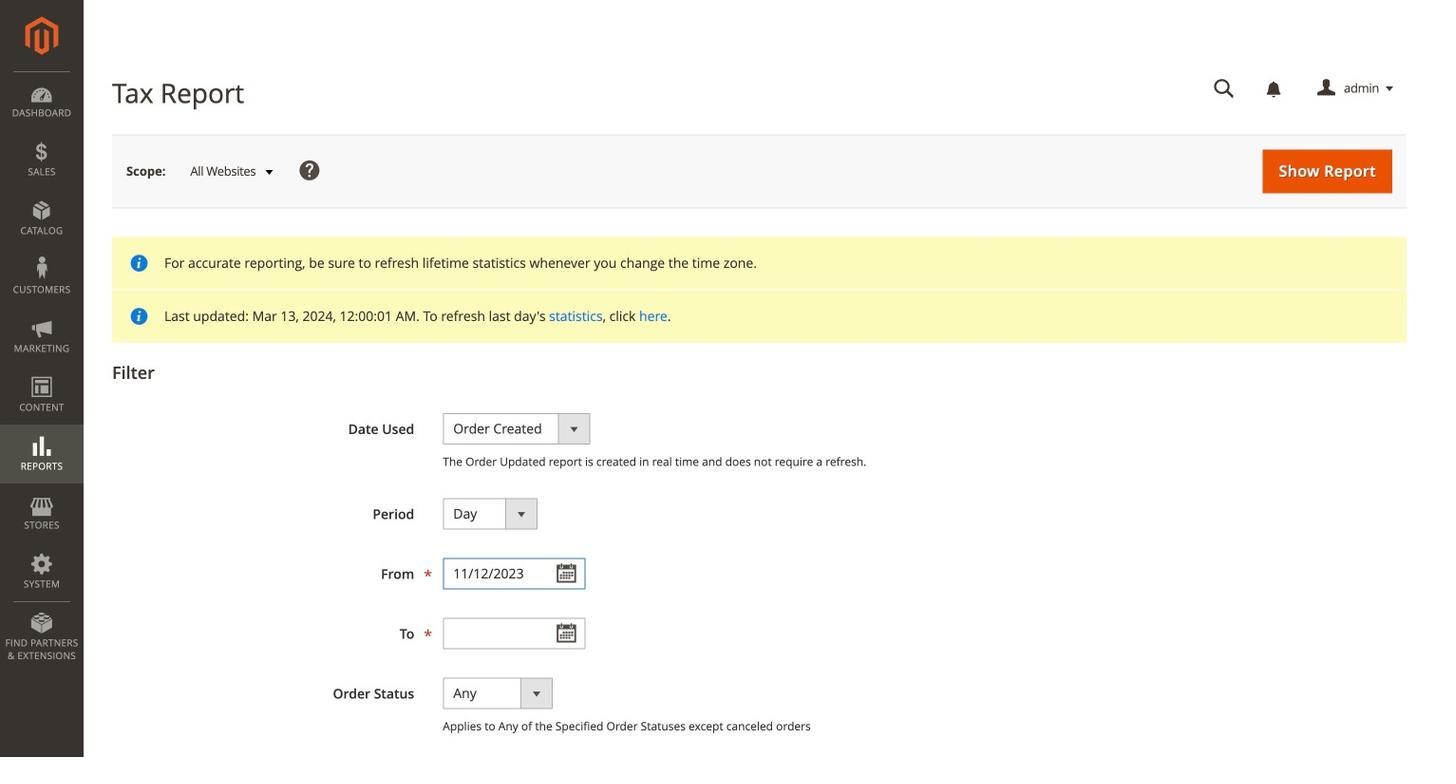 Task type: locate. For each thing, give the bounding box(es) containing it.
None text field
[[443, 558, 586, 589], [443, 618, 586, 649], [443, 558, 586, 589], [443, 618, 586, 649]]

None text field
[[1201, 72, 1249, 105]]

menu bar
[[0, 71, 84, 672]]



Task type: describe. For each thing, give the bounding box(es) containing it.
magento admin panel image
[[25, 16, 58, 55]]



